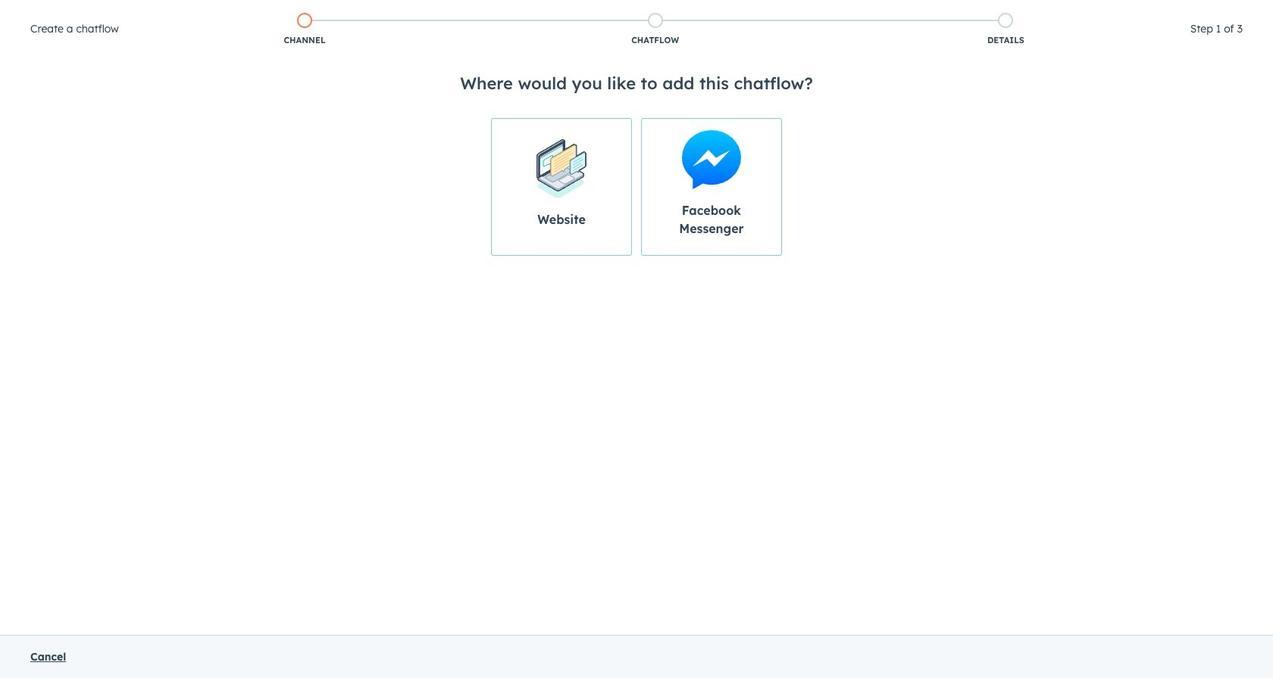 Task type: vqa. For each thing, say whether or not it's contained in the screenshot.
second the should from left
no



Task type: describe. For each thing, give the bounding box(es) containing it.
Search HubSpot search field
[[1049, 32, 1220, 58]]

1 menu item from the left
[[1012, 0, 1039, 24]]

details list item
[[831, 10, 1181, 49]]



Task type: locate. For each thing, give the bounding box(es) containing it.
None checkbox
[[641, 118, 782, 256]]

None checkbox
[[491, 118, 632, 256]]

menu item
[[1012, 0, 1039, 24], [1154, 0, 1255, 24]]

0 horizontal spatial menu item
[[1012, 0, 1039, 24]]

2 menu item from the left
[[1154, 0, 1255, 24]]

1 horizontal spatial menu item
[[1154, 0, 1255, 24]]

list
[[129, 10, 1181, 49]]

menu
[[939, 0, 1255, 24]]

chatflow list item
[[480, 10, 831, 49]]

channel list item
[[129, 10, 480, 49]]



